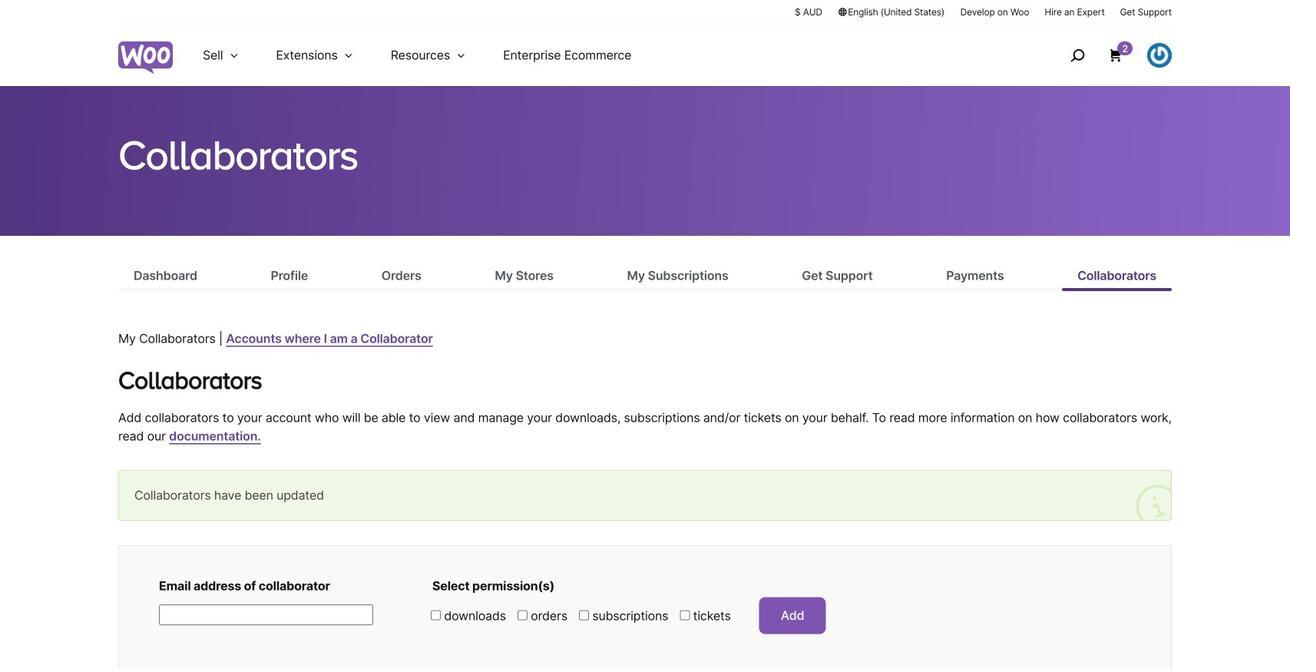 Task type: locate. For each thing, give the bounding box(es) containing it.
None checkbox
[[518, 611, 528, 621], [579, 611, 589, 621], [680, 611, 690, 621], [518, 611, 528, 621], [579, 611, 589, 621], [680, 611, 690, 621]]

service navigation menu element
[[1038, 30, 1172, 80]]

None checkbox
[[431, 611, 441, 621]]



Task type: describe. For each thing, give the bounding box(es) containing it.
open account menu image
[[1148, 43, 1172, 68]]

search image
[[1066, 43, 1090, 68]]



